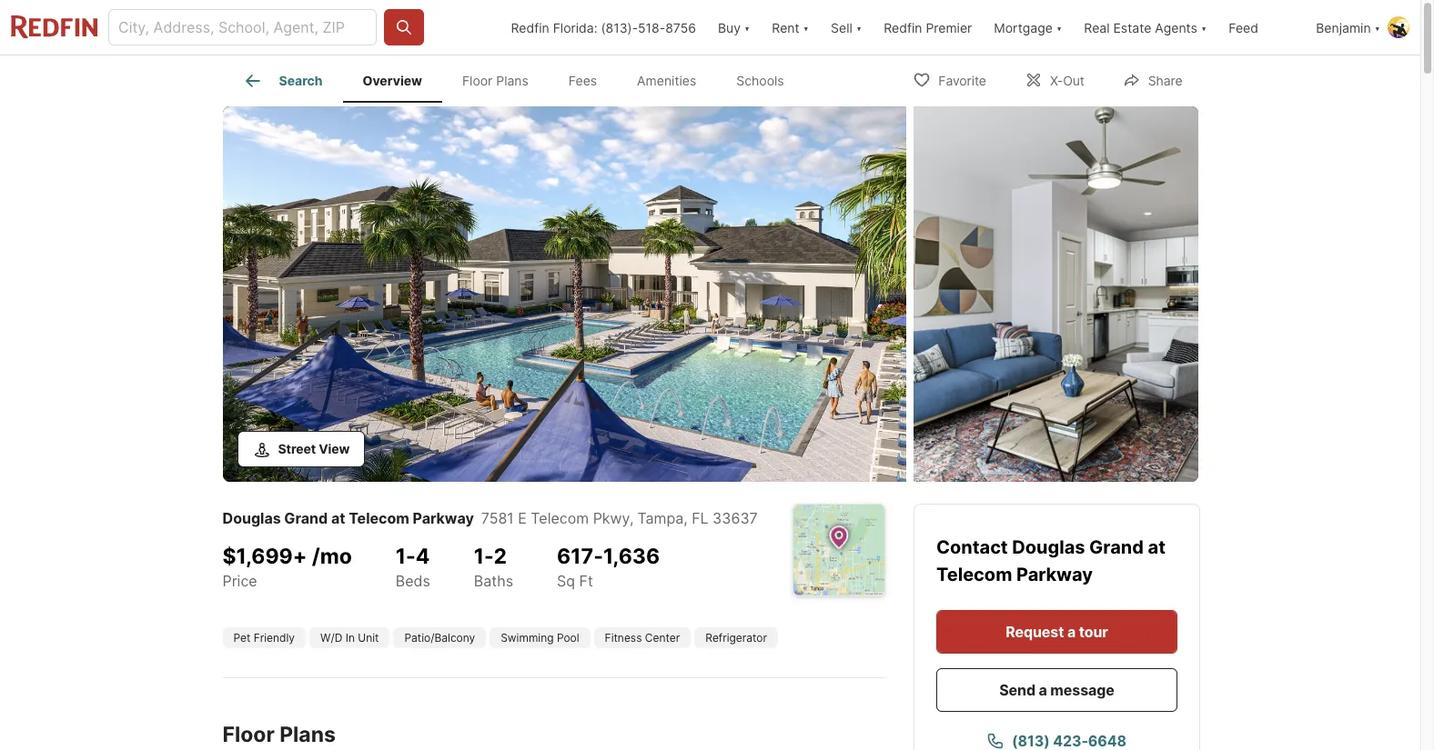 Task type: vqa. For each thing, say whether or not it's contained in the screenshot.


Task type: locate. For each thing, give the bounding box(es) containing it.
redfin left premier
[[884, 20, 922, 35]]

schools tab
[[716, 59, 804, 103]]

1 image image from the left
[[222, 106, 906, 482]]

parkway inside douglas grand at telecom parkway
[[1016, 564, 1092, 586]]

1 horizontal spatial ,
[[684, 509, 688, 527]]

▾ right 'sell'
[[856, 20, 862, 35]]

▾ right buy
[[744, 20, 750, 35]]

douglas up request a tour
[[1012, 536, 1085, 558]]

rent ▾ button
[[761, 0, 820, 55]]

rent
[[772, 20, 800, 35]]

fitness
[[605, 631, 642, 645]]

617-
[[557, 544, 603, 570]]

redfin premier button
[[873, 0, 983, 55]]

at for douglas grand at telecom parkway
[[1148, 536, 1165, 558]]

telecom up 1-4 beds
[[349, 509, 409, 527]]

1- inside '1-2 baths'
[[474, 544, 494, 570]]

0 horizontal spatial douglas
[[222, 509, 281, 527]]

buy ▾
[[718, 20, 750, 35]]

1 horizontal spatial grand
[[1089, 536, 1143, 558]]

x-out
[[1050, 72, 1084, 88]]

2
[[494, 544, 507, 570]]

feed
[[1229, 20, 1258, 35]]

fees
[[569, 73, 597, 88]]

1 horizontal spatial 1-
[[474, 544, 494, 570]]

▾ right mortgage
[[1056, 20, 1062, 35]]

mortgage ▾ button
[[983, 0, 1073, 55]]

1 horizontal spatial floor plans
[[462, 73, 529, 88]]

1 1- from the left
[[396, 544, 416, 570]]

baths
[[474, 572, 513, 591]]

0 vertical spatial douglas
[[222, 509, 281, 527]]

at inside douglas grand at telecom parkway
[[1148, 536, 1165, 558]]

douglas
[[222, 509, 281, 527], [1012, 536, 1085, 558]]

street view button
[[237, 431, 365, 467]]

0 horizontal spatial telecom
[[349, 509, 409, 527]]

1 horizontal spatial parkway
[[1016, 564, 1092, 586]]

patio/balcony
[[404, 631, 475, 645]]

0 horizontal spatial plans
[[280, 722, 336, 748]]

amenities tab
[[617, 59, 716, 103]]

▾ right agents
[[1201, 20, 1207, 35]]

1- inside 1-4 beds
[[396, 544, 416, 570]]

telecom down contact at right bottom
[[936, 564, 1012, 586]]

1-
[[396, 544, 416, 570], [474, 544, 494, 570]]

0 vertical spatial parkway
[[413, 509, 474, 527]]

parkway
[[413, 509, 474, 527], [1016, 564, 1092, 586]]

2 ▾ from the left
[[803, 20, 809, 35]]

, left fl
[[684, 509, 688, 527]]

beds
[[396, 572, 430, 591]]

fees tab
[[549, 59, 617, 103]]

overview
[[363, 73, 422, 88]]

1,636
[[603, 544, 660, 570]]

1 vertical spatial parkway
[[1016, 564, 1092, 586]]

1 vertical spatial at
[[1148, 536, 1165, 558]]

0 vertical spatial a
[[1067, 623, 1075, 641]]

, left tampa
[[630, 509, 634, 527]]

(813) 423-6648 button
[[936, 719, 1177, 751]]

0 vertical spatial grand
[[284, 509, 328, 527]]

share button
[[1107, 61, 1198, 98]]

1 horizontal spatial at
[[1148, 536, 1165, 558]]

1 horizontal spatial redfin
[[884, 20, 922, 35]]

douglas up $1,699+
[[222, 509, 281, 527]]

grand up tour
[[1089, 536, 1143, 558]]

image image
[[222, 106, 906, 482], [913, 106, 1198, 482]]

unit
[[358, 631, 379, 645]]

,
[[630, 509, 634, 527], [684, 509, 688, 527]]

floor
[[462, 73, 493, 88], [222, 722, 275, 748]]

1 horizontal spatial plans
[[496, 73, 529, 88]]

schools
[[736, 73, 784, 88]]

(813) 423-6648 link
[[936, 719, 1177, 751]]

tab list
[[222, 56, 819, 103]]

pet friendly
[[233, 631, 295, 645]]

8756
[[665, 20, 696, 35]]

1 horizontal spatial floor
[[462, 73, 493, 88]]

view
[[319, 441, 350, 456]]

2 horizontal spatial telecom
[[936, 564, 1012, 586]]

▾ right rent
[[803, 20, 809, 35]]

1 ▾ from the left
[[744, 20, 750, 35]]

1 vertical spatial floor plans
[[222, 722, 336, 748]]

0 horizontal spatial grand
[[284, 509, 328, 527]]

2 , from the left
[[684, 509, 688, 527]]

1 vertical spatial douglas
[[1012, 536, 1085, 558]]

telecom
[[349, 509, 409, 527], [531, 509, 589, 527], [936, 564, 1012, 586]]

▾ for rent ▾
[[803, 20, 809, 35]]

price
[[222, 572, 257, 591]]

0 horizontal spatial at
[[331, 509, 345, 527]]

0 vertical spatial plans
[[496, 73, 529, 88]]

redfin left florida:
[[511, 20, 549, 35]]

▾ left the user photo
[[1375, 20, 1380, 35]]

1 vertical spatial floor
[[222, 722, 275, 748]]

0 horizontal spatial a
[[1038, 681, 1047, 699]]

telecom inside douglas grand at telecom parkway
[[936, 564, 1012, 586]]

0 horizontal spatial floor
[[222, 722, 275, 748]]

1 redfin from the left
[[511, 20, 549, 35]]

1- for 2
[[474, 544, 494, 570]]

redfin for redfin florida: (813)-518-8756
[[511, 20, 549, 35]]

1 horizontal spatial a
[[1067, 623, 1075, 641]]

▾
[[744, 20, 750, 35], [803, 20, 809, 35], [856, 20, 862, 35], [1056, 20, 1062, 35], [1201, 20, 1207, 35], [1375, 20, 1380, 35]]

x-
[[1050, 72, 1063, 88]]

amenities
[[637, 73, 696, 88]]

redfin
[[511, 20, 549, 35], [884, 20, 922, 35]]

1- up the beds
[[396, 544, 416, 570]]

0 horizontal spatial 1-
[[396, 544, 416, 570]]

plans
[[496, 73, 529, 88], [280, 722, 336, 748]]

redfin florida: (813)-518-8756
[[511, 20, 696, 35]]

map entry image
[[793, 505, 884, 596]]

0 horizontal spatial image image
[[222, 106, 906, 482]]

6 ▾ from the left
[[1375, 20, 1380, 35]]

4 ▾ from the left
[[1056, 20, 1062, 35]]

grand inside douglas grand at telecom parkway
[[1089, 536, 1143, 558]]

parkway up 4
[[413, 509, 474, 527]]

grand for douglas grand at telecom parkway 7581 e telecom pkwy , tampa , fl 33637
[[284, 509, 328, 527]]

telecom for douglas grand at telecom parkway 7581 e telecom pkwy , tampa , fl 33637
[[349, 509, 409, 527]]

plans inside tab
[[496, 73, 529, 88]]

grand
[[284, 509, 328, 527], [1089, 536, 1143, 558]]

a
[[1067, 623, 1075, 641], [1038, 681, 1047, 699]]

1 vertical spatial a
[[1038, 681, 1047, 699]]

1 vertical spatial grand
[[1089, 536, 1143, 558]]

a left tour
[[1067, 623, 1075, 641]]

telecom for douglas grand at telecom parkway
[[936, 564, 1012, 586]]

benjamin ▾
[[1316, 20, 1380, 35]]

2 1- from the left
[[474, 544, 494, 570]]

1 horizontal spatial douglas
[[1012, 536, 1085, 558]]

in
[[346, 631, 355, 645]]

0 horizontal spatial ,
[[630, 509, 634, 527]]

submit search image
[[395, 18, 413, 36]]

douglas for douglas grand at telecom parkway
[[1012, 536, 1085, 558]]

0 vertical spatial at
[[331, 509, 345, 527]]

1- up baths
[[474, 544, 494, 570]]

send a message button
[[936, 668, 1177, 712]]

$1,699+ /mo price
[[222, 544, 352, 591]]

3 ▾ from the left
[[856, 20, 862, 35]]

at for douglas grand at telecom parkway 7581 e telecom pkwy , tampa , fl 33637
[[331, 509, 345, 527]]

a right send
[[1038, 681, 1047, 699]]

a for request
[[1067, 623, 1075, 641]]

parkway up request a tour
[[1016, 564, 1092, 586]]

0 horizontal spatial redfin
[[511, 20, 549, 35]]

overview tab
[[343, 59, 442, 103]]

0 vertical spatial floor
[[462, 73, 493, 88]]

redfin inside button
[[884, 20, 922, 35]]

douglas grand at telecom parkway 7581 e telecom pkwy , tampa , fl 33637
[[222, 509, 758, 527]]

1 vertical spatial plans
[[280, 722, 336, 748]]

request a tour button
[[936, 610, 1177, 654]]

0 horizontal spatial parkway
[[413, 509, 474, 527]]

favorite
[[938, 72, 986, 88]]

423-
[[1053, 732, 1088, 750]]

at
[[331, 509, 345, 527], [1148, 536, 1165, 558]]

telecom right e
[[531, 509, 589, 527]]

pkwy
[[593, 509, 630, 527]]

2 redfin from the left
[[884, 20, 922, 35]]

e
[[518, 509, 527, 527]]

0 vertical spatial floor plans
[[462, 73, 529, 88]]

floor plans tab
[[442, 59, 549, 103]]

douglas inside douglas grand at telecom parkway
[[1012, 536, 1085, 558]]

grand up /mo
[[284, 509, 328, 527]]

search link
[[242, 70, 323, 92]]

1 horizontal spatial image image
[[913, 106, 1198, 482]]



Task type: describe. For each thing, give the bounding box(es) containing it.
estate
[[1113, 20, 1151, 35]]

617-1,636 sq ft
[[557, 544, 660, 591]]

1 horizontal spatial telecom
[[531, 509, 589, 527]]

33637
[[713, 509, 758, 527]]

buy
[[718, 20, 741, 35]]

contact
[[936, 536, 1012, 558]]

▾ for buy ▾
[[744, 20, 750, 35]]

agents
[[1155, 20, 1197, 35]]

1 , from the left
[[630, 509, 634, 527]]

buy ▾ button
[[707, 0, 761, 55]]

parkway for douglas grand at telecom parkway 7581 e telecom pkwy , tampa , fl 33637
[[413, 509, 474, 527]]

premier
[[926, 20, 972, 35]]

▾ for benjamin ▾
[[1375, 20, 1380, 35]]

friendly
[[254, 631, 295, 645]]

(813)
[[1012, 732, 1050, 750]]

w/d
[[320, 631, 342, 645]]

w/d in unit
[[320, 631, 379, 645]]

real estate agents ▾ button
[[1073, 0, 1218, 55]]

rent ▾ button
[[772, 0, 809, 55]]

5 ▾ from the left
[[1201, 20, 1207, 35]]

City, Address, School, Agent, ZIP search field
[[108, 9, 377, 45]]

1-2 baths
[[474, 544, 513, 591]]

favorite button
[[897, 61, 1002, 98]]

redfin premier
[[884, 20, 972, 35]]

search
[[279, 73, 323, 88]]

buy ▾ button
[[718, 0, 750, 55]]

$1,699+
[[222, 544, 307, 570]]

/mo
[[312, 544, 352, 570]]

florida:
[[553, 20, 597, 35]]

grand for douglas grand at telecom parkway
[[1089, 536, 1143, 558]]

swimming
[[501, 631, 554, 645]]

pool
[[557, 631, 579, 645]]

7581
[[481, 509, 514, 527]]

▾ for mortgage ▾
[[1056, 20, 1062, 35]]

redfin for redfin premier
[[884, 20, 922, 35]]

ft
[[579, 572, 593, 591]]

tampa
[[637, 509, 684, 527]]

(813) 423-6648
[[1012, 732, 1126, 750]]

message
[[1050, 681, 1114, 699]]

street
[[278, 441, 316, 456]]

swimming pool
[[501, 631, 579, 645]]

user photo image
[[1388, 16, 1410, 38]]

0 horizontal spatial floor plans
[[222, 722, 336, 748]]

real estate agents ▾ link
[[1084, 0, 1207, 55]]

tour
[[1079, 623, 1108, 641]]

sell ▾ button
[[820, 0, 873, 55]]

6648
[[1088, 732, 1126, 750]]

x-out button
[[1009, 61, 1100, 98]]

(813)-
[[601, 20, 638, 35]]

refrigerator
[[705, 631, 767, 645]]

2 image image from the left
[[913, 106, 1198, 482]]

send a message
[[999, 681, 1114, 699]]

parkway for douglas grand at telecom parkway
[[1016, 564, 1092, 586]]

▾ for sell ▾
[[856, 20, 862, 35]]

sell
[[831, 20, 852, 35]]

send
[[999, 681, 1035, 699]]

1- for 4
[[396, 544, 416, 570]]

sq
[[557, 572, 575, 591]]

douglas grand at telecom parkway
[[936, 536, 1165, 586]]

douglas for douglas grand at telecom parkway 7581 e telecom pkwy , tampa , fl 33637
[[222, 509, 281, 527]]

floor plans inside tab
[[462, 73, 529, 88]]

mortgage ▾
[[994, 20, 1062, 35]]

fl
[[692, 509, 708, 527]]

mortgage
[[994, 20, 1053, 35]]

real estate agents ▾
[[1084, 20, 1207, 35]]

tab list containing search
[[222, 56, 819, 103]]

rent ▾
[[772, 20, 809, 35]]

518-
[[638, 20, 665, 35]]

sell ▾
[[831, 20, 862, 35]]

real
[[1084, 20, 1110, 35]]

street view
[[278, 441, 350, 456]]

pet
[[233, 631, 251, 645]]

a for send
[[1038, 681, 1047, 699]]

benjamin
[[1316, 20, 1371, 35]]

out
[[1063, 72, 1084, 88]]

center
[[645, 631, 680, 645]]

share
[[1148, 72, 1183, 88]]

floor inside tab
[[462, 73, 493, 88]]

request
[[1005, 623, 1064, 641]]

fitness center
[[605, 631, 680, 645]]

feed button
[[1218, 0, 1305, 55]]

1-4 beds
[[396, 544, 430, 591]]

request a tour
[[1005, 623, 1108, 641]]

sell ▾ button
[[831, 0, 862, 55]]

4
[[416, 544, 430, 570]]

mortgage ▾ button
[[994, 0, 1062, 55]]



